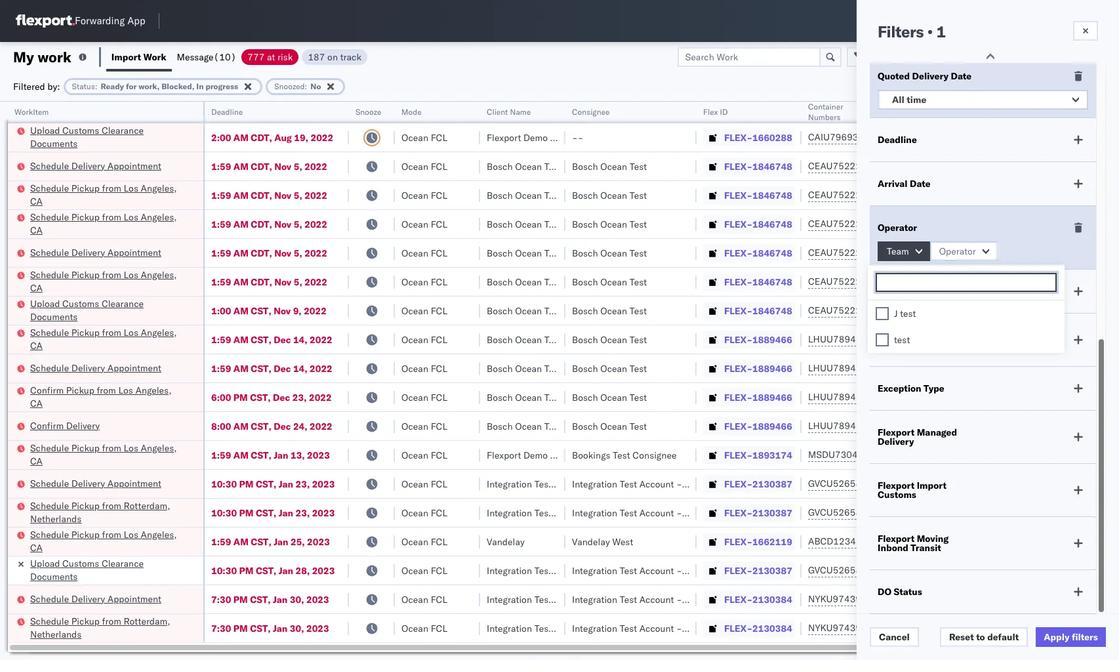 Task type: describe. For each thing, give the bounding box(es) containing it.
lhuu7894563, uetu5238478 for schedule pickup from los angeles, ca
[[809, 333, 943, 345]]

upload customs clearance documents for 1:00 am cst, nov 9, 2022
[[30, 298, 144, 323]]

file
[[895, 51, 911, 63]]

client
[[487, 107, 508, 117]]

msdu7304509
[[809, 449, 876, 461]]

1 7:30 pm cst, jan 30, 2023 from the top
[[211, 594, 329, 606]]

maeu9736123
[[894, 449, 960, 461]]

nov for schedule delivery appointment button associated with 1:59 am cdt, nov 5, 2022
[[275, 247, 292, 259]]

filtered
[[13, 80, 45, 92]]

5 schedule delivery appointment from the top
[[30, 593, 161, 605]]

1 vertical spatial operator
[[878, 222, 918, 234]]

2130387 for schedule delivery appointment
[[753, 478, 793, 490]]

by:
[[47, 80, 60, 92]]

lhuu7894563, for schedule delivery appointment
[[809, 362, 876, 374]]

container numbers
[[809, 102, 844, 122]]

1 horizontal spatial date
[[951, 70, 972, 82]]

delivery for schedule delivery appointment button for 10:30 pm cst, jan 23, 2023
[[71, 478, 105, 489]]

confirm delivery button
[[30, 419, 100, 434]]

1 flex-2130384 from the top
[[725, 594, 793, 606]]

work inside import work button
[[143, 51, 166, 63]]

schedule pickup from los angeles, ca for the schedule pickup from los angeles, ca link for 4th schedule pickup from los angeles, ca button
[[30, 327, 177, 352]]

4 lhuu7894563, from the top
[[809, 420, 876, 432]]

1 horizontal spatial deadline
[[878, 134, 918, 146]]

3 cdt, from the top
[[251, 189, 272, 201]]

for
[[908, 330, 922, 341]]

13 flex- from the top
[[725, 478, 753, 490]]

angeles, for the schedule pickup from los angeles, ca link corresponding to 5th schedule pickup from los angeles, ca button from the top
[[141, 442, 177, 454]]

action
[[1074, 51, 1103, 63]]

los for 4th schedule pickup from los angeles, ca button
[[124, 327, 138, 338]]

flexport import customs
[[878, 480, 947, 501]]

client name
[[487, 107, 531, 117]]

choi
[[1099, 478, 1118, 490]]

•
[[928, 22, 933, 41]]

5 flex- from the top
[[725, 247, 753, 259]]

3 account from the top
[[640, 565, 674, 577]]

forwarding app link
[[16, 14, 145, 28]]

fcl for the schedule pickup from los angeles, ca link for 3rd schedule pickup from los angeles, ca button
[[431, 276, 448, 288]]

ready inside 'ready for customs clearance'
[[878, 330, 906, 341]]

1 schedule delivery appointment from the top
[[30, 160, 161, 172]]

at
[[267, 51, 275, 63]]

6 test123456 from the top
[[894, 305, 949, 317]]

4 lhuu7894563, uetu5238478 from the top
[[809, 420, 943, 432]]

1 appointment from the top
[[108, 160, 161, 172]]

1 flex-1846748 from the top
[[725, 160, 793, 172]]

13,
[[291, 449, 305, 461]]

1 1846748 from the top
[[753, 160, 793, 172]]

flex-1660288
[[725, 132, 793, 143]]

1
[[937, 22, 946, 41]]

deadline button
[[205, 104, 336, 118]]

cst, for sixth schedule pickup from los angeles, ca button from the top of the page
[[251, 536, 272, 548]]

integration for 7:30 pm cst, jan 30, 2023 schedule pickup from rotterdam, netherlands button
[[572, 623, 618, 634]]

11 am from the top
[[234, 449, 249, 461]]

1 test123456 from the top
[[894, 160, 949, 172]]

16 ocean fcl from the top
[[402, 565, 448, 577]]

4 ceau7522281, hlxu6269489, hlxu8034992 from the top
[[809, 247, 1012, 259]]

netherlands for 7:30
[[30, 629, 82, 640]]

appointment for 10:30 pm cst, jan 23, 2023
[[108, 478, 161, 489]]

6 am from the top
[[234, 276, 249, 288]]

ca for the schedule pickup from los angeles, ca link for first schedule pickup from los angeles, ca button
[[30, 195, 43, 207]]

j
[[895, 308, 898, 320]]

2 fcl from the top
[[431, 160, 448, 172]]

1 1:59 from the top
[[211, 160, 231, 172]]

actions
[[1071, 107, 1098, 117]]

3 upload customs clearance documents from the top
[[30, 558, 144, 583]]

confirm for confirm delivery
[[30, 420, 64, 432]]

cst, for 4th schedule pickup from los angeles, ca button
[[251, 334, 272, 346]]

2022 for 3rd schedule pickup from los angeles, ca button
[[305, 276, 328, 288]]

flex-2130387 for schedule pickup from rotterdam, netherlands
[[725, 507, 793, 519]]

delivery for 1st schedule delivery appointment button from the bottom
[[71, 593, 105, 605]]

filtered by:
[[13, 80, 60, 92]]

2022 for schedule delivery appointment button for 1:59 am cst, dec 14, 2022
[[310, 363, 333, 374]]

mode button
[[395, 104, 467, 118]]

11 schedule from the top
[[30, 529, 69, 541]]

mbl/mawb
[[894, 107, 940, 117]]

flexport moving inbond transit
[[878, 533, 949, 554]]

hlxu8034992 for fifth schedule pickup from los angeles, ca button from the bottom
[[948, 218, 1012, 230]]

integration for schedule delivery appointment button for 10:30 pm cst, jan 23, 2023
[[572, 478, 618, 490]]

confirm delivery
[[30, 420, 100, 432]]

12 schedule from the top
[[30, 593, 69, 605]]

gaurav for upload customs clearance documents
[[1058, 132, 1088, 143]]

resize handle column header for mbl/mawb numbers
[[1036, 102, 1052, 660]]

numbers for mbl/mawb numbers
[[942, 107, 974, 117]]

flex
[[704, 107, 718, 117]]

bookings test consignee
[[572, 449, 677, 461]]

10 am from the top
[[234, 420, 249, 432]]

gaurav jawla for schedule pickup from los angeles, ca
[[1058, 189, 1113, 201]]

8 ocean fcl from the top
[[402, 334, 448, 346]]

confirm pickup from los angeles, ca link
[[30, 384, 186, 410]]

3 am from the top
[[234, 189, 249, 201]]

777 at risk
[[248, 51, 293, 63]]

schedule pickup from los angeles, ca for the schedule pickup from los angeles, ca link associated with fifth schedule pickup from los angeles, ca button from the bottom
[[30, 211, 177, 236]]

10 ocean fcl from the top
[[402, 392, 448, 403]]

j test
[[895, 308, 917, 320]]

all
[[893, 94, 905, 106]]

ca for confirm pickup from los angeles, ca link
[[30, 397, 43, 409]]

5 appointment from the top
[[108, 593, 161, 605]]

abcdefg78456546 for schedule pickup from los angeles, ca
[[894, 334, 982, 346]]

flexport demo consignee for -
[[487, 132, 595, 143]]

jan for schedule pickup from rotterdam, netherlands button corresponding to 10:30 pm cst, jan 23, 2023
[[279, 507, 293, 519]]

lhuu7894563, for schedule pickup from los angeles, ca
[[809, 333, 876, 345]]

transit
[[911, 542, 942, 554]]

3 resize handle column header from the left
[[379, 102, 395, 660]]

3 flex-2130387 from the top
[[725, 565, 793, 577]]

savant for ceau7522281, hlxu6269489, hlxu8034992
[[1088, 218, 1117, 230]]

quoted
[[878, 70, 911, 82]]

filters
[[878, 22, 924, 41]]

2 zimu3048342 from the top
[[894, 623, 957, 634]]

1 ceau7522281, from the top
[[809, 160, 876, 172]]

arrival
[[878, 178, 908, 190]]

exception
[[878, 383, 922, 395]]

test123456 for 3rd schedule pickup from los angeles, ca button
[[894, 276, 949, 288]]

1 ceau7522281, hlxu6269489, hlxu8034992 from the top
[[809, 160, 1012, 172]]

1 vertical spatial status
[[894, 586, 923, 598]]

forwarding
[[75, 15, 125, 27]]

9 am from the top
[[234, 363, 249, 374]]

4 flex-1889466 from the top
[[725, 420, 793, 432]]

resize handle column header for client name
[[550, 102, 566, 660]]

: for status
[[95, 81, 97, 91]]

4 ocean fcl from the top
[[402, 218, 448, 230]]

delivery inside flexport managed delivery
[[878, 436, 915, 448]]

9 ocean fcl from the top
[[402, 363, 448, 374]]

for
[[126, 81, 137, 91]]

from for the schedule pickup from los angeles, ca link corresponding to 5th schedule pickup from los angeles, ca button from the top
[[102, 442, 121, 454]]

2022 for upload customs clearance documents button corresponding to 2:00 am cdt, aug 19, 2022
[[311, 132, 334, 143]]

nov for 1:00 am cst, nov 9, 2022's upload customs clearance documents button
[[274, 305, 291, 317]]

no
[[311, 81, 321, 91]]

cancel
[[880, 631, 910, 643]]

5 ocean fcl from the top
[[402, 247, 448, 259]]

in
[[196, 81, 204, 91]]

1:59 for 5th schedule pickup from los angeles, ca button from the top
[[211, 449, 231, 461]]

ymluw236679313
[[894, 132, 978, 143]]

filters
[[1073, 631, 1099, 643]]

8 am from the top
[[234, 334, 249, 346]]

message (10)
[[177, 51, 236, 63]]

3 lagerfeld from the top
[[704, 565, 743, 577]]

1 1:59 am cdt, nov 5, 2022 from the top
[[211, 160, 328, 172]]

schedule pickup from rotterdam, netherlands link for 7:30
[[30, 615, 186, 641]]

5 ceau7522281, hlxu6269489, hlxu8034992 from the top
[[809, 276, 1012, 288]]

5 karl from the top
[[685, 623, 702, 634]]

maeu9408431 for schedule pickup from rotterdam, netherlands
[[894, 507, 960, 519]]

los for 'confirm pickup from los angeles, ca' button
[[118, 384, 133, 396]]

do status
[[878, 586, 923, 598]]

schedule delivery appointment button for 10:30 pm cst, jan 23, 2023
[[30, 477, 161, 491]]

flexport managed delivery
[[878, 427, 958, 448]]

schedule delivery appointment button for 1:59 am cdt, nov 5, 2022
[[30, 246, 161, 260]]

container numbers button
[[802, 99, 874, 123]]

4 integration from the top
[[572, 594, 618, 606]]

6:00 pm cst, dec 23, 2022
[[211, 392, 332, 403]]

3 10:30 from the top
[[211, 565, 237, 577]]

1:59 am cst, jan 25, 2023
[[211, 536, 330, 548]]

consignee inside button
[[572, 107, 610, 117]]

track
[[340, 51, 362, 63]]

cst, for 1:00 am cst, nov 9, 2022's upload customs clearance documents button
[[251, 305, 272, 317]]

inbond
[[878, 542, 909, 554]]

all time
[[893, 94, 927, 106]]

apply
[[1045, 631, 1070, 643]]

1:00
[[211, 305, 231, 317]]

Search Shipments (/) text field
[[868, 11, 995, 31]]

5 schedule delivery appointment button from the top
[[30, 592, 161, 607]]

0 vertical spatial type
[[926, 286, 946, 297]]

schedule pickup from los angeles, ca for the schedule pickup from los angeles, ca link corresponding to 5th schedule pickup from los angeles, ca button from the top
[[30, 442, 177, 467]]

0 vertical spatial status
[[72, 81, 95, 91]]

1:59 am cst, dec 14, 2022 for schedule pickup from los angeles, ca
[[211, 334, 333, 346]]

2 ocean fcl from the top
[[402, 160, 448, 172]]

jawla for schedule delivery appointment
[[1090, 247, 1113, 259]]

integration test account - karl lagerfeld for schedule delivery appointment button for 10:30 pm cst, jan 23, 2023
[[572, 478, 743, 490]]

from for the schedule pickup from los angeles, ca link for 4th schedule pickup from los angeles, ca button
[[102, 327, 121, 338]]

ready for customs clearance
[[878, 330, 963, 351]]

6 hlxu6269489, from the top
[[879, 305, 946, 316]]

import work button
[[106, 42, 172, 72]]

schedule pickup from los angeles, ca link for 5th schedule pickup from los angeles, ca button from the top
[[30, 441, 186, 468]]

schedule pickup from los angeles, ca link for 4th schedule pickup from los angeles, ca button
[[30, 326, 186, 352]]

omkar savant for ceau7522281, hlxu6269489, hlxu8034992
[[1058, 218, 1117, 230]]

mbl/mawb numbers button
[[887, 104, 1038, 118]]

batch
[[1046, 51, 1072, 63]]

schedule pickup from los angeles, ca for the schedule pickup from los angeles, ca link for 3rd schedule pickup from los angeles, ca button
[[30, 269, 177, 294]]

flexport inside flexport moving inbond transit
[[878, 533, 915, 545]]

reset to default button
[[941, 628, 1029, 647]]

west
[[613, 536, 634, 548]]

4 flex- from the top
[[725, 218, 753, 230]]

1 flex- from the top
[[725, 132, 753, 143]]

7 ocean fcl from the top
[[402, 305, 448, 317]]

1:59 am cst, jan 13, 2023
[[211, 449, 330, 461]]

3 ceau7522281, hlxu6269489, hlxu8034992 from the top
[[809, 218, 1012, 230]]

1 30, from the top
[[290, 594, 304, 606]]

dec for schedule delivery appointment
[[274, 363, 291, 374]]

4 schedule pickup from los angeles, ca button from the top
[[30, 326, 186, 353]]

fcl for the schedule pickup from los angeles, ca link corresponding to 5th schedule pickup from los angeles, ca button from the top
[[431, 449, 448, 461]]

dec left 24,
[[274, 420, 291, 432]]

0 horizontal spatial date
[[910, 178, 931, 190]]

19,
[[294, 132, 309, 143]]

17 fcl from the top
[[431, 594, 448, 606]]

1 schedule delivery appointment link from the top
[[30, 159, 161, 172]]

schedule pickup from rotterdam, netherlands for 10:30 pm cst, jan 23, 2023
[[30, 500, 170, 525]]

1 ocean fcl from the top
[[402, 132, 448, 143]]

1 vertical spatial work
[[878, 286, 901, 297]]

name
[[510, 107, 531, 117]]

3 hlxu6269489, from the top
[[879, 218, 946, 230]]

integration for schedule pickup from rotterdam, netherlands button corresponding to 10:30 pm cst, jan 23, 2023
[[572, 507, 618, 519]]

moving
[[917, 533, 949, 545]]

1 nyku9743990 from the top
[[809, 593, 873, 605]]

blocked,
[[162, 81, 195, 91]]

3 documents from the top
[[30, 571, 78, 583]]

delivery for the confirm delivery button
[[66, 420, 100, 432]]

5 schedule delivery appointment link from the top
[[30, 592, 161, 606]]

flex-1889466 for schedule pickup from los angeles, ca
[[725, 334, 793, 346]]

1 5, from the top
[[294, 160, 302, 172]]

from for the schedule pickup from los angeles, ca link for first schedule pickup from los angeles, ca button
[[102, 182, 121, 194]]

cst, for 7:30 pm cst, jan 30, 2023 schedule pickup from rotterdam, netherlands button
[[250, 623, 271, 634]]

4 karl from the top
[[685, 594, 702, 606]]

team
[[887, 246, 910, 257]]

pm for 7:30 pm cst, jan 30, 2023 schedule pickup from rotterdam, netherlands button
[[234, 623, 248, 634]]

10 flex- from the top
[[725, 392, 753, 403]]

10 schedule from the top
[[30, 500, 69, 512]]

schedule pickup from rotterdam, netherlands for 7:30 pm cst, jan 30, 2023
[[30, 615, 170, 640]]

angeles, for the schedule pickup from los angeles, ca link corresponding to sixth schedule pickup from los angeles, ca button from the top of the page
[[141, 529, 177, 541]]

17 ocean fcl from the top
[[402, 594, 448, 606]]

reset to default
[[950, 631, 1020, 643]]

schedule pickup from rotterdam, netherlands link for 10:30
[[30, 499, 186, 525]]

4 5, from the top
[[294, 247, 302, 259]]

2 2130384 from the top
[[753, 623, 793, 634]]

customs inside 'ready for customs clearance'
[[924, 330, 963, 341]]

flex id
[[704, 107, 728, 117]]

2:00
[[211, 132, 231, 143]]

cst, for schedule delivery appointment button for 1:59 am cst, dec 14, 2022
[[251, 363, 272, 374]]

import work
[[112, 51, 166, 63]]

flexport. image
[[16, 14, 75, 28]]

4 cdt, from the top
[[251, 218, 272, 230]]

exception
[[914, 51, 957, 63]]

confirm pickup from los angeles, ca button
[[30, 384, 186, 411]]

5 cdt, from the top
[[251, 247, 272, 259]]

3 schedule from the top
[[30, 211, 69, 223]]

4 am from the top
[[234, 218, 249, 230]]

1 vertical spatial type
[[924, 383, 945, 395]]

from for schedule pickup from rotterdam, netherlands link related to 7:30
[[102, 615, 121, 627]]

integration test account - karl lagerfeld for 7:30 pm cst, jan 30, 2023 schedule pickup from rotterdam, netherlands button
[[572, 623, 743, 634]]

2 nyku9743990 from the top
[[809, 622, 873, 634]]

upload customs clearance documents button for 1:00 am cst, nov 9, 2022
[[30, 297, 186, 325]]

2 30, from the top
[[290, 623, 304, 634]]

5, for the schedule pickup from los angeles, ca link associated with fifth schedule pickup from los angeles, ca button from the bottom
[[294, 218, 302, 230]]

fcl for schedule delivery appointment link related to 1:59 am cdt, nov 5, 2022
[[431, 247, 448, 259]]

187 on track
[[308, 51, 362, 63]]

2 karl from the top
[[685, 507, 702, 519]]

2022 for 'confirm pickup from los angeles, ca' button
[[309, 392, 332, 403]]

1660288
[[753, 132, 793, 143]]

ca for the schedule pickup from los angeles, ca link for 4th schedule pickup from los angeles, ca button
[[30, 340, 43, 352]]

1 hlxu8034992 from the top
[[948, 160, 1012, 172]]

1 schedule from the top
[[30, 160, 69, 172]]

workitem
[[14, 107, 49, 117]]

abcd1234560
[[809, 536, 874, 547]]

jawla for upload customs clearance documents
[[1090, 132, 1113, 143]]

1:59 am cst, dec 14, 2022 for schedule delivery appointment
[[211, 363, 333, 374]]

1889466 for schedule pickup from los angeles, ca
[[753, 334, 793, 346]]

3 maeu9408431 from the top
[[894, 565, 960, 577]]

flex-1662119
[[725, 536, 793, 548]]

2 schedule pickup from los angeles, ca button from the top
[[30, 210, 186, 238]]

1893174
[[753, 449, 793, 461]]

list box containing j test
[[868, 301, 1065, 353]]

12 am from the top
[[234, 536, 249, 548]]

1 vertical spatial test
[[895, 334, 911, 346]]

3 integration test account - karl lagerfeld from the top
[[572, 565, 743, 577]]

my work
[[13, 48, 71, 66]]

8 schedule from the top
[[30, 442, 69, 454]]

1 schedule delivery appointment button from the top
[[30, 159, 161, 174]]

schedule delivery appointment link for 1:59 am cst, dec 14, 2022
[[30, 361, 161, 374]]

ceau7522281, for schedule delivery appointment button associated with 1:59 am cdt, nov 5, 2022
[[809, 247, 876, 259]]

3 ocean fcl from the top
[[402, 189, 448, 201]]

6 schedule pickup from los angeles, ca button from the top
[[30, 528, 186, 556]]

flexport inside flexport managed delivery
[[878, 427, 915, 438]]

fcl for the schedule pickup from los angeles, ca link associated with fifth schedule pickup from los angeles, ca button from the bottom
[[431, 218, 448, 230]]

my
[[13, 48, 34, 66]]

6 ceau7522281, hlxu6269489, hlxu8034992 from the top
[[809, 305, 1012, 316]]

5 hlxu6269489, from the top
[[879, 276, 946, 288]]



Task type: locate. For each thing, give the bounding box(es) containing it.
demo
[[524, 132, 548, 143], [524, 449, 548, 461]]

date
[[951, 70, 972, 82], [910, 178, 931, 190]]

1 upload customs clearance documents button from the top
[[30, 124, 186, 151]]

flex-2130387 down flex-1893174
[[725, 478, 793, 490]]

0 vertical spatial 10:30 pm cst, jan 23, 2023
[[211, 478, 335, 490]]

2 vertical spatial operator
[[940, 246, 977, 257]]

2 vertical spatial flex-2130387
[[725, 565, 793, 577]]

1 horizontal spatial vandelay
[[572, 536, 610, 548]]

test
[[545, 160, 562, 172], [630, 160, 647, 172], [545, 189, 562, 201], [630, 189, 647, 201], [545, 218, 562, 230], [630, 218, 647, 230], [545, 247, 562, 259], [630, 247, 647, 259], [545, 276, 562, 288], [630, 276, 647, 288], [545, 305, 562, 317], [630, 305, 647, 317], [545, 334, 562, 346], [630, 334, 647, 346], [545, 363, 562, 374], [630, 363, 647, 374], [545, 392, 562, 403], [630, 392, 647, 403], [545, 420, 562, 432], [630, 420, 647, 432], [613, 449, 631, 461], [620, 478, 637, 490], [620, 507, 637, 519], [620, 565, 637, 577], [620, 594, 637, 606], [620, 623, 637, 634]]

2 schedule pickup from rotterdam, netherlands button from the top
[[30, 615, 186, 642]]

3 flex-1889466 from the top
[[725, 392, 793, 403]]

2130387 down 1893174
[[753, 478, 793, 490]]

filters • 1
[[878, 22, 946, 41]]

from for 10:30 schedule pickup from rotterdam, netherlands link
[[102, 500, 121, 512]]

status right do
[[894, 586, 923, 598]]

workitem button
[[8, 104, 190, 118]]

0 vertical spatial 1:59 am cst, dec 14, 2022
[[211, 334, 333, 346]]

batch action button
[[1025, 47, 1111, 67]]

1 vertical spatial 14,
[[293, 363, 308, 374]]

schedule pickup from rotterdam, netherlands
[[30, 500, 170, 525], [30, 615, 170, 640]]

ceau7522281, for 3rd schedule pickup from los angeles, ca button
[[809, 276, 876, 288]]

3 fcl from the top
[[431, 189, 448, 201]]

hlxu8034992 for first schedule pickup from los angeles, ca button
[[948, 189, 1012, 201]]

7 ca from the top
[[30, 542, 43, 554]]

snooze
[[356, 107, 382, 117]]

lhuu7894563, uetu5238478 down j
[[809, 333, 943, 345]]

1 schedule pickup from rotterdam, netherlands link from the top
[[30, 499, 186, 525]]

nov for fifth schedule pickup from los angeles, ca button from the bottom
[[275, 218, 292, 230]]

netherlands
[[30, 513, 82, 525], [30, 629, 82, 640]]

15 ocean fcl from the top
[[402, 536, 448, 548]]

cst, for schedule delivery appointment button for 10:30 pm cst, jan 23, 2023
[[256, 478, 277, 490]]

0 vertical spatial test
[[901, 308, 917, 320]]

demo for -
[[524, 132, 548, 143]]

numbers inside button
[[942, 107, 974, 117]]

1 vertical spatial zimu3048342
[[894, 623, 957, 634]]

flex-1846748 for schedule delivery appointment button associated with 1:59 am cdt, nov 5, 2022
[[725, 247, 793, 259]]

deadline inside button
[[211, 107, 243, 117]]

1 vertical spatial nyku9743990
[[809, 622, 873, 634]]

dec for schedule pickup from los angeles, ca
[[274, 334, 291, 346]]

1 vertical spatial omkar
[[1058, 392, 1086, 403]]

5 schedule pickup from los angeles, ca link from the top
[[30, 441, 186, 468]]

delivery for fifth schedule delivery appointment button from the bottom of the page
[[71, 160, 105, 172]]

11 flex- from the top
[[725, 420, 753, 432]]

1 2130387 from the top
[[753, 478, 793, 490]]

reset
[[950, 631, 975, 643]]

work,
[[139, 81, 160, 91]]

1846748 for fifth schedule pickup from los angeles, ca button from the bottom
[[753, 218, 793, 230]]

2022 for first schedule pickup from los angeles, ca button
[[305, 189, 328, 201]]

vandelay west
[[572, 536, 634, 548]]

1:59 am cst, dec 14, 2022 down 1:00 am cst, nov 9, 2022
[[211, 334, 333, 346]]

appointment for 1:59 am cst, dec 14, 2022
[[108, 362, 161, 374]]

2 vertical spatial upload
[[30, 558, 60, 569]]

12 flex- from the top
[[725, 449, 753, 461]]

2 vertical spatial maeu9408431
[[894, 565, 960, 577]]

uetu5238478 up flexport managed delivery
[[879, 391, 943, 403]]

deadline
[[211, 107, 243, 117], [878, 134, 918, 146]]

23, down the 13,
[[296, 478, 310, 490]]

4 hlxu8034992 from the top
[[948, 247, 1012, 259]]

clearance inside 'ready for customs clearance'
[[878, 339, 923, 351]]

4 abcdefg78456546 from the top
[[894, 420, 982, 432]]

14, for schedule pickup from los angeles, ca
[[293, 334, 308, 346]]

0 vertical spatial 14,
[[293, 334, 308, 346]]

dec up 8:00 am cst, dec 24, 2022
[[273, 392, 290, 403]]

work up status : ready for work, blocked, in progress
[[143, 51, 166, 63]]

lhuu7894563, uetu5238478 up flexport managed delivery
[[809, 391, 943, 403]]

2 uetu5238478 from the top
[[879, 362, 943, 374]]

10:30 down "1:59 am cst, jan 13, 2023"
[[211, 478, 237, 490]]

pickup inside confirm pickup from los angeles, ca
[[66, 384, 94, 396]]

team button
[[878, 242, 932, 261]]

nov for first schedule pickup from los angeles, ca button
[[275, 189, 292, 201]]

1 upload from the top
[[30, 124, 60, 136]]

0 vertical spatial maeu9408431
[[894, 478, 960, 490]]

6 fcl from the top
[[431, 276, 448, 288]]

777
[[248, 51, 265, 63]]

8:00 am cst, dec 24, 2022
[[211, 420, 333, 432]]

2 lhuu7894563, uetu5238478 from the top
[[809, 362, 943, 374]]

client name button
[[481, 104, 553, 118]]

confirm delivery link
[[30, 419, 100, 432]]

numbers inside container numbers
[[809, 112, 841, 122]]

ready down j
[[878, 330, 906, 341]]

1 vertical spatial flexport demo consignee
[[487, 449, 595, 461]]

abcdefg78456546
[[894, 334, 982, 346], [894, 363, 982, 374], [894, 392, 982, 403], [894, 420, 982, 432]]

4 account from the top
[[640, 594, 674, 606]]

14 flex- from the top
[[725, 507, 753, 519]]

test123456
[[894, 160, 949, 172], [894, 189, 949, 201], [894, 218, 949, 230], [894, 247, 949, 259], [894, 276, 949, 288], [894, 305, 949, 317]]

maeu9408431 down transit
[[894, 565, 960, 577]]

nov for 3rd schedule pickup from los angeles, ca button
[[275, 276, 292, 288]]

1 vertical spatial 7:30 pm cst, jan 30, 2023
[[211, 623, 329, 634]]

from for the schedule pickup from los angeles, ca link associated with fifth schedule pickup from los angeles, ca button from the bottom
[[102, 211, 121, 223]]

abcdefg78456546 up maeu9736123
[[894, 420, 982, 432]]

consignee button
[[566, 104, 684, 118]]

lhuu7894563, uetu5238478 for confirm pickup from los angeles, ca
[[809, 391, 943, 403]]

gvcu5265864 down msdu7304509
[[809, 478, 873, 490]]

jan for 5th schedule pickup from los angeles, ca button from the top
[[274, 449, 289, 461]]

1 vertical spatial 7:30
[[211, 623, 231, 634]]

omkar for lhuu7894563, uetu5238478
[[1058, 392, 1086, 403]]

flex-1660288 button
[[704, 128, 795, 147], [704, 128, 795, 147]]

1 vertical spatial --
[[894, 536, 905, 548]]

gvcu5265864 up abcd1234560
[[809, 507, 873, 519]]

gaurav
[[1058, 132, 1088, 143], [1058, 160, 1088, 172], [1058, 189, 1088, 201], [1058, 247, 1088, 259]]

import inside flexport import customs
[[917, 480, 947, 492]]

0 horizontal spatial import
[[112, 51, 141, 63]]

1 horizontal spatial operator
[[940, 246, 977, 257]]

account
[[640, 478, 674, 490], [640, 507, 674, 519], [640, 565, 674, 577], [640, 594, 674, 606], [640, 623, 674, 634]]

aug
[[275, 132, 292, 143]]

1:59 for sixth schedule pickup from los angeles, ca button from the top of the page
[[211, 536, 231, 548]]

1 gaurav from the top
[[1058, 132, 1088, 143]]

2 gvcu5265864 from the top
[[809, 507, 873, 519]]

quoted delivery date
[[878, 70, 972, 82]]

2 appointment from the top
[[108, 246, 161, 258]]

2 vertical spatial gvcu5265864
[[809, 565, 873, 576]]

2 vertical spatial 10:30
[[211, 565, 237, 577]]

upload customs clearance documents link for 1:00 am cst, nov 9, 2022
[[30, 297, 186, 323]]

operator down batch action
[[1058, 107, 1090, 117]]

los for 3rd schedule pickup from los angeles, ca button
[[124, 269, 138, 281]]

1 7:30 from the top
[[211, 594, 231, 606]]

0 horizontal spatial work
[[143, 51, 166, 63]]

1 vertical spatial flex-2130387
[[725, 507, 793, 519]]

caiu7969337
[[809, 131, 870, 143]]

1 vertical spatial 10:30
[[211, 507, 237, 519]]

1 vertical spatial demo
[[524, 449, 548, 461]]

flex-2130387
[[725, 478, 793, 490], [725, 507, 793, 519], [725, 565, 793, 577]]

operator button
[[931, 242, 999, 261]]

2 : from the left
[[305, 81, 307, 91]]

angeles, for confirm pickup from los angeles, ca link
[[136, 384, 172, 396]]

managed
[[917, 427, 958, 438]]

0 vertical spatial netherlands
[[30, 513, 82, 525]]

11 ocean fcl from the top
[[402, 420, 448, 432]]

1 vandelay from the left
[[487, 536, 525, 548]]

1 vertical spatial schedule pickup from rotterdam, netherlands link
[[30, 615, 186, 641]]

2 schedule pickup from rotterdam, netherlands from the top
[[30, 615, 170, 640]]

6 1846748 from the top
[[753, 305, 793, 317]]

1:59 for schedule delivery appointment button for 1:59 am cst, dec 14, 2022
[[211, 363, 231, 374]]

mbl/mawb numbers
[[894, 107, 974, 117]]

from for the schedule pickup from los angeles, ca link for 3rd schedule pickup from los angeles, ca button
[[102, 269, 121, 281]]

flexport demo consignee
[[487, 132, 595, 143], [487, 449, 595, 461]]

10:30 up 1:59 am cst, jan 25, 2023
[[211, 507, 237, 519]]

14,
[[293, 334, 308, 346], [293, 363, 308, 374]]

: left 'no'
[[305, 81, 307, 91]]

resize handle column header for consignee
[[681, 102, 697, 660]]

1 vertical spatial 10:30 pm cst, jan 23, 2023
[[211, 507, 335, 519]]

5 fcl from the top
[[431, 247, 448, 259]]

0 vertical spatial upload customs clearance documents button
[[30, 124, 186, 151]]

schedule pickup from los angeles, ca
[[30, 182, 177, 207], [30, 211, 177, 236], [30, 269, 177, 294], [30, 327, 177, 352], [30, 442, 177, 467], [30, 529, 177, 554]]

0 vertical spatial schedule pickup from rotterdam, netherlands button
[[30, 499, 186, 527]]

maeu9408431 down maeu9736123
[[894, 478, 960, 490]]

4 hlxu6269489, from the top
[[879, 247, 946, 259]]

upload customs clearance documents
[[30, 124, 144, 149], [30, 298, 144, 323], [30, 558, 144, 583]]

4 schedule delivery appointment from the top
[[30, 478, 161, 489]]

maeu9408431 up moving at the bottom right
[[894, 507, 960, 519]]

0 vertical spatial schedule pickup from rotterdam, netherlands
[[30, 500, 170, 525]]

demo for bookings
[[524, 449, 548, 461]]

flex-2130387 up flex-1662119
[[725, 507, 793, 519]]

date right the arrival
[[910, 178, 931, 190]]

2 flex-1889466 from the top
[[725, 363, 793, 374]]

1 2130384 from the top
[[753, 594, 793, 606]]

maeu9408431 for schedule delivery appointment
[[894, 478, 960, 490]]

1846748 for schedule delivery appointment button associated with 1:59 am cdt, nov 5, 2022
[[753, 247, 793, 259]]

schedule pickup from rotterdam, netherlands button for 10:30 pm cst, jan 23, 2023
[[30, 499, 186, 527]]

14, up 6:00 pm cst, dec 23, 2022
[[293, 363, 308, 374]]

1 vertical spatial date
[[910, 178, 931, 190]]

uetu5238478 up maeu9736123
[[879, 420, 943, 432]]

flex-2130387 button
[[704, 475, 795, 493], [704, 475, 795, 493], [704, 504, 795, 522], [704, 504, 795, 522], [704, 562, 795, 580], [704, 562, 795, 580]]

: up workitem button
[[95, 81, 97, 91]]

account for schedule delivery appointment button for 10:30 pm cst, jan 23, 2023
[[640, 478, 674, 490]]

0 vertical spatial demo
[[524, 132, 548, 143]]

abcdefg78456546 up managed
[[894, 392, 982, 403]]

bosch ocean test
[[487, 160, 562, 172], [572, 160, 647, 172], [487, 189, 562, 201], [572, 189, 647, 201], [487, 218, 562, 230], [572, 218, 647, 230], [487, 247, 562, 259], [572, 247, 647, 259], [487, 276, 562, 288], [572, 276, 647, 288], [487, 305, 562, 317], [572, 305, 647, 317], [487, 334, 562, 346], [572, 334, 647, 346], [487, 363, 562, 374], [572, 363, 647, 374], [487, 392, 562, 403], [572, 392, 647, 403], [487, 420, 562, 432], [572, 420, 647, 432]]

id
[[720, 107, 728, 117]]

2 vertical spatial documents
[[30, 571, 78, 583]]

1:59 am cst, dec 14, 2022 up 6:00 pm cst, dec 23, 2022
[[211, 363, 333, 374]]

1 vertical spatial ready
[[878, 330, 906, 341]]

2 5, from the top
[[294, 189, 302, 201]]

10 resize handle column header from the left
[[1086, 102, 1102, 660]]

0 vertical spatial import
[[112, 51, 141, 63]]

import inside button
[[112, 51, 141, 63]]

flex-2130384
[[725, 594, 793, 606], [725, 623, 793, 634]]

cst, for 5th schedule pickup from los angeles, ca button from the top
[[251, 449, 272, 461]]

lagerfeld for schedule pickup from rotterdam, netherlands button corresponding to 10:30 pm cst, jan 23, 2023
[[704, 507, 743, 519]]

13 ocean fcl from the top
[[402, 478, 448, 490]]

deadline up 2:00
[[211, 107, 243, 117]]

test123456 for schedule delivery appointment button associated with 1:59 am cdt, nov 5, 2022
[[894, 247, 949, 259]]

resize handle column header
[[188, 102, 203, 660], [333, 102, 349, 660], [379, 102, 395, 660], [465, 102, 481, 660], [550, 102, 566, 660], [681, 102, 697, 660], [786, 102, 802, 660], [872, 102, 887, 660], [1036, 102, 1052, 660], [1086, 102, 1102, 660]]

3 1846748 from the top
[[753, 218, 793, 230]]

customs inside flexport import customs
[[878, 489, 917, 501]]

work item type
[[878, 286, 946, 297]]

angeles, for the schedule pickup from los angeles, ca link for 4th schedule pickup from los angeles, ca button
[[141, 327, 177, 338]]

date up all time button
[[951, 70, 972, 82]]

0 horizontal spatial numbers
[[809, 112, 841, 122]]

vandelay
[[487, 536, 525, 548], [572, 536, 610, 548]]

omkar for ceau7522281, hlxu6269489, hlxu8034992
[[1058, 218, 1086, 230]]

5,
[[294, 160, 302, 172], [294, 189, 302, 201], [294, 218, 302, 230], [294, 247, 302, 259], [294, 276, 302, 288]]

5 1:59 from the top
[[211, 276, 231, 288]]

1:59 am cdt, nov 5, 2022 for the schedule pickup from los angeles, ca link for 3rd schedule pickup from los angeles, ca button
[[211, 276, 328, 288]]

ready left for
[[101, 81, 124, 91]]

gaurav for schedule pickup from los angeles, ca
[[1058, 189, 1088, 201]]

12 fcl from the top
[[431, 449, 448, 461]]

schedule pickup from rotterdam, netherlands button for 7:30 pm cst, jan 30, 2023
[[30, 615, 186, 642]]

ca for the schedule pickup from los angeles, ca link corresponding to 5th schedule pickup from los angeles, ca button from the top
[[30, 455, 43, 467]]

5 integration test account - karl lagerfeld from the top
[[572, 623, 743, 634]]

0 vertical spatial --
[[572, 132, 584, 143]]

1 cdt, from the top
[[251, 132, 272, 143]]

jan for sixth schedule pickup from los angeles, ca button from the top of the page
[[274, 536, 289, 548]]

pm for 'confirm pickup from los angeles, ca' button
[[234, 392, 248, 403]]

batch action
[[1046, 51, 1103, 63]]

1 lhuu7894563, from the top
[[809, 333, 876, 345]]

1 vertical spatial 2130384
[[753, 623, 793, 634]]

flex-1889466 button
[[704, 331, 795, 349], [704, 331, 795, 349], [704, 359, 795, 378], [704, 359, 795, 378], [704, 388, 795, 407], [704, 388, 795, 407], [704, 417, 795, 436], [704, 417, 795, 436]]

message
[[177, 51, 214, 63]]

operator up the team
[[878, 222, 918, 234]]

jawla
[[1090, 132, 1113, 143], [1090, 160, 1113, 172], [1090, 189, 1113, 201], [1090, 247, 1113, 259]]

8 fcl from the top
[[431, 334, 448, 346]]

0 vertical spatial 10:30
[[211, 478, 237, 490]]

los inside confirm pickup from los angeles, ca
[[118, 384, 133, 396]]

Search Work text field
[[678, 47, 821, 67]]

6:00
[[211, 392, 231, 403]]

clearance
[[102, 124, 144, 136], [102, 298, 144, 310], [878, 339, 923, 351], [102, 558, 144, 569]]

None checkbox
[[876, 333, 889, 347]]

28,
[[296, 565, 310, 577]]

3 schedule pickup from los angeles, ca from the top
[[30, 269, 177, 294]]

deadline down mbl/mawb
[[878, 134, 918, 146]]

9,
[[293, 305, 302, 317]]

6 schedule pickup from los angeles, ca link from the top
[[30, 528, 186, 554]]

ocean
[[402, 132, 429, 143], [402, 160, 429, 172], [515, 160, 542, 172], [601, 160, 628, 172], [402, 189, 429, 201], [515, 189, 542, 201], [601, 189, 628, 201], [402, 218, 429, 230], [515, 218, 542, 230], [601, 218, 628, 230], [402, 247, 429, 259], [515, 247, 542, 259], [601, 247, 628, 259], [402, 276, 429, 288], [515, 276, 542, 288], [601, 276, 628, 288], [402, 305, 429, 317], [515, 305, 542, 317], [601, 305, 628, 317], [402, 334, 429, 346], [515, 334, 542, 346], [601, 334, 628, 346], [402, 363, 429, 374], [515, 363, 542, 374], [601, 363, 628, 374], [402, 392, 429, 403], [515, 392, 542, 403], [601, 392, 628, 403], [402, 420, 429, 432], [515, 420, 542, 432], [601, 420, 628, 432], [402, 449, 429, 461], [402, 478, 429, 490], [402, 507, 429, 519], [402, 536, 429, 548], [402, 565, 429, 577], [402, 594, 429, 606], [402, 623, 429, 634]]

file exception button
[[875, 47, 965, 67], [875, 47, 965, 67]]

15 flex- from the top
[[725, 536, 753, 548]]

0 vertical spatial documents
[[30, 138, 78, 149]]

angeles, inside confirm pickup from los angeles, ca
[[136, 384, 172, 396]]

-- down consignee button
[[572, 132, 584, 143]]

fcl for schedule delivery appointment link associated with 10:30 pm cst, jan 23, 2023
[[431, 478, 448, 490]]

dec down 1:00 am cst, nov 9, 2022
[[274, 334, 291, 346]]

1:00 am cst, nov 9, 2022
[[211, 305, 327, 317]]

1 horizontal spatial --
[[894, 536, 905, 548]]

5 ca from the top
[[30, 397, 43, 409]]

2 integration test account - karl lagerfeld from the top
[[572, 507, 743, 519]]

0 horizontal spatial operator
[[878, 222, 918, 234]]

10:30 pm cst, jan 28, 2023
[[211, 565, 335, 577]]

2130387 down 1662119
[[753, 565, 793, 577]]

exception type
[[878, 383, 945, 395]]

type right exception
[[924, 383, 945, 395]]

los for 5th schedule pickup from los angeles, ca button from the top
[[124, 442, 138, 454]]

upload for 2:00 am cdt, aug 19, 2022
[[30, 124, 60, 136]]

0 vertical spatial 30,
[[290, 594, 304, 606]]

3 schedule pickup from los angeles, ca link from the top
[[30, 268, 186, 294]]

5, for the schedule pickup from los angeles, ca link for 3rd schedule pickup from los angeles, ca button
[[294, 276, 302, 288]]

3 2130387 from the top
[[753, 565, 793, 577]]

23, up 24,
[[293, 392, 307, 403]]

2 schedule delivery appointment button from the top
[[30, 246, 161, 260]]

1 vertical spatial upload customs clearance documents link
[[30, 297, 186, 323]]

los for first schedule pickup from los angeles, ca button
[[124, 182, 138, 194]]

0 horizontal spatial vandelay
[[487, 536, 525, 548]]

0 vertical spatial 2130387
[[753, 478, 793, 490]]

0 vertical spatial omkar
[[1058, 218, 1086, 230]]

ceau7522281, for fifth schedule pickup from los angeles, ca button from the bottom
[[809, 218, 876, 230]]

list box
[[868, 301, 1065, 353]]

netherlands for 10:30
[[30, 513, 82, 525]]

hlxu8034992
[[948, 160, 1012, 172], [948, 189, 1012, 201], [948, 218, 1012, 230], [948, 247, 1012, 259], [948, 276, 1012, 288], [948, 305, 1012, 316]]

4 integration test account - karl lagerfeld from the top
[[572, 594, 743, 606]]

ready
[[101, 81, 124, 91], [878, 330, 906, 341]]

7 am from the top
[[234, 305, 249, 317]]

test
[[901, 308, 917, 320], [895, 334, 911, 346]]

14, down the 9,
[[293, 334, 308, 346]]

jan for 7:30 pm cst, jan 30, 2023 schedule pickup from rotterdam, netherlands button
[[273, 623, 288, 634]]

schedule delivery appointment link for 10:30 pm cst, jan 23, 2023
[[30, 477, 161, 490]]

1 horizontal spatial work
[[878, 286, 901, 297]]

8 1:59 from the top
[[211, 449, 231, 461]]

2 integration from the top
[[572, 507, 618, 519]]

10:30
[[211, 478, 237, 490], [211, 507, 237, 519], [211, 565, 237, 577]]

30,
[[290, 594, 304, 606], [290, 623, 304, 634]]

10:30 pm cst, jan 23, 2023 for schedule delivery appointment
[[211, 478, 335, 490]]

1 vertical spatial documents
[[30, 311, 78, 323]]

appointment
[[108, 160, 161, 172], [108, 246, 161, 258], [108, 362, 161, 374], [108, 478, 161, 489], [108, 593, 161, 605]]

hlxu6269489,
[[879, 160, 946, 172], [879, 189, 946, 201], [879, 218, 946, 230], [879, 247, 946, 259], [879, 276, 946, 288], [879, 305, 946, 316]]

0 vertical spatial nyku9743990
[[809, 593, 873, 605]]

2130387 up 1662119
[[753, 507, 793, 519]]

2022 for 1:00 am cst, nov 9, 2022's upload customs clearance documents button
[[304, 305, 327, 317]]

1 horizontal spatial status
[[894, 586, 923, 598]]

nyku9743990 left cancel
[[809, 622, 873, 634]]

24,
[[293, 420, 308, 432]]

1 horizontal spatial :
[[305, 81, 307, 91]]

fcl for the "upload customs clearance documents" link for 1:00 am cst, nov 9, 2022
[[431, 305, 448, 317]]

abcdefg78456546 up exception type
[[894, 363, 982, 374]]

0 horizontal spatial status
[[72, 81, 95, 91]]

10:30 pm cst, jan 23, 2023 down "1:59 am cst, jan 13, 2023"
[[211, 478, 335, 490]]

schedule delivery appointment
[[30, 160, 161, 172], [30, 246, 161, 258], [30, 362, 161, 374], [30, 478, 161, 489], [30, 593, 161, 605]]

3 flex-1846748 from the top
[[725, 218, 793, 230]]

0 vertical spatial ready
[[101, 81, 124, 91]]

1662119
[[753, 536, 793, 548]]

5 schedule from the top
[[30, 269, 69, 281]]

nyku9743990
[[809, 593, 873, 605], [809, 622, 873, 634]]

jaehyung choi 
[[1058, 478, 1120, 490]]

1 netherlands from the top
[[30, 513, 82, 525]]

1 vertical spatial gvcu5265864
[[809, 507, 873, 519]]

1 vertical spatial omkar savant
[[1058, 392, 1117, 403]]

2 gaurav jawla from the top
[[1058, 160, 1113, 172]]

jaehyung
[[1058, 478, 1097, 490]]

8:00
[[211, 420, 231, 432]]

status : ready for work, blocked, in progress
[[72, 81, 238, 91]]

-- left transit
[[894, 536, 905, 548]]

None checkbox
[[876, 307, 889, 320]]

1 vertical spatial rotterdam,
[[124, 615, 170, 627]]

11 fcl from the top
[[431, 420, 448, 432]]

0 vertical spatial flexport demo consignee
[[487, 132, 595, 143]]

2 documents from the top
[[30, 311, 78, 323]]

ocean fcl
[[402, 132, 448, 143], [402, 160, 448, 172], [402, 189, 448, 201], [402, 218, 448, 230], [402, 247, 448, 259], [402, 276, 448, 288], [402, 305, 448, 317], [402, 334, 448, 346], [402, 363, 448, 374], [402, 392, 448, 403], [402, 420, 448, 432], [402, 449, 448, 461], [402, 478, 448, 490], [402, 507, 448, 519], [402, 536, 448, 548], [402, 565, 448, 577], [402, 594, 448, 606], [402, 623, 448, 634]]

confirm inside confirm pickup from los angeles, ca
[[30, 384, 64, 396]]

lhuu7894563, uetu5238478 up msdu7304509
[[809, 420, 943, 432]]

1 vertical spatial 2130387
[[753, 507, 793, 519]]

2 schedule delivery appointment link from the top
[[30, 246, 161, 259]]

2 hlxu6269489, from the top
[[879, 189, 946, 201]]

0 horizontal spatial --
[[572, 132, 584, 143]]

0 vertical spatial rotterdam,
[[124, 500, 170, 512]]

status up workitem button
[[72, 81, 95, 91]]

confirm up the confirm delivery
[[30, 384, 64, 396]]

0 vertical spatial savant
[[1088, 218, 1117, 230]]

test down j test
[[895, 334, 911, 346]]

fcl for the schedule pickup from los angeles, ca link for first schedule pickup from los angeles, ca button
[[431, 189, 448, 201]]

1 horizontal spatial numbers
[[942, 107, 974, 117]]

23, up 25,
[[296, 507, 310, 519]]

0 vertical spatial 2130384
[[753, 594, 793, 606]]

2 account from the top
[[640, 507, 674, 519]]

savant for lhuu7894563, uetu5238478
[[1088, 392, 1117, 403]]

schedule pickup from rotterdam, netherlands button
[[30, 499, 186, 527], [30, 615, 186, 642]]

1846748 for first schedule pickup from los angeles, ca button
[[753, 189, 793, 201]]

zimu3048342 right do
[[894, 594, 957, 606]]

1 lagerfeld from the top
[[704, 478, 743, 490]]

all time button
[[878, 90, 1089, 110]]

schedule delivery appointment for 1:59 am cdt, nov 5, 2022
[[30, 246, 161, 258]]

1 vertical spatial 23,
[[296, 478, 310, 490]]

gvcu5265864
[[809, 478, 873, 490], [809, 507, 873, 519], [809, 565, 873, 576]]

item
[[904, 286, 923, 297]]

ca for the schedule pickup from los angeles, ca link associated with fifth schedule pickup from los angeles, ca button from the bottom
[[30, 224, 43, 236]]

None text field
[[881, 278, 1056, 289]]

schedule delivery appointment button
[[30, 159, 161, 174], [30, 246, 161, 260], [30, 361, 161, 376], [30, 477, 161, 491], [30, 592, 161, 607]]

1 vertical spatial confirm
[[30, 420, 64, 432]]

demo down name
[[524, 132, 548, 143]]

1 vertical spatial savant
[[1088, 392, 1117, 403]]

1 vertical spatial flex-2130384
[[725, 623, 793, 634]]

2 vertical spatial upload customs clearance documents
[[30, 558, 144, 583]]

2 horizontal spatial operator
[[1058, 107, 1090, 117]]

2 ceau7522281, from the top
[[809, 189, 876, 201]]

dec up 6:00 pm cst, dec 23, 2022
[[274, 363, 291, 374]]

ca for the schedule pickup from los angeles, ca link for 3rd schedule pickup from los angeles, ca button
[[30, 282, 43, 294]]

1 vertical spatial netherlands
[[30, 629, 82, 640]]

schedule delivery appointment for 10:30 pm cst, jan 23, 2023
[[30, 478, 161, 489]]

1 vertical spatial 1:59 am cst, dec 14, 2022
[[211, 363, 333, 374]]

4 schedule delivery appointment link from the top
[[30, 477, 161, 490]]

1 vertical spatial schedule pickup from rotterdam, netherlands
[[30, 615, 170, 640]]

from inside confirm pickup from los angeles, ca
[[97, 384, 116, 396]]

uetu5238478 up exception type
[[879, 362, 943, 374]]

documents for 1:00
[[30, 311, 78, 323]]

10:30 pm cst, jan 23, 2023
[[211, 478, 335, 490], [211, 507, 335, 519]]

1 upload customs clearance documents link from the top
[[30, 124, 186, 150]]

0 vertical spatial upload customs clearance documents
[[30, 124, 144, 149]]

1:59 for fifth schedule pickup from los angeles, ca button from the bottom
[[211, 218, 231, 230]]

1 integration from the top
[[572, 478, 618, 490]]

4 schedule delivery appointment button from the top
[[30, 477, 161, 491]]

import down maeu9736123
[[917, 480, 947, 492]]

upload for 1:00 am cst, nov 9, 2022
[[30, 298, 60, 310]]

snoozed : no
[[275, 81, 321, 91]]

documents for 2:00
[[30, 138, 78, 149]]

2 flex-2130384 from the top
[[725, 623, 793, 634]]

5 schedule pickup from los angeles, ca button from the top
[[30, 441, 186, 469]]

ca inside confirm pickup from los angeles, ca
[[30, 397, 43, 409]]

gvcu5265864 down abcd1234560
[[809, 565, 873, 576]]

2 flexport demo consignee from the top
[[487, 449, 595, 461]]

work up j
[[878, 286, 901, 297]]

0 vertical spatial 7:30 pm cst, jan 30, 2023
[[211, 594, 329, 606]]

operator inside button
[[940, 246, 977, 257]]

1 vertical spatial 30,
[[290, 623, 304, 634]]

0 vertical spatial confirm
[[30, 384, 64, 396]]

23, for los
[[293, 392, 307, 403]]

1 vertical spatial upload customs clearance documents
[[30, 298, 144, 323]]

numbers down container
[[809, 112, 841, 122]]

fcl for the schedule pickup from los angeles, ca link for 4th schedule pickup from los angeles, ca button
[[431, 334, 448, 346]]

jan for schedule delivery appointment button for 10:30 pm cst, jan 23, 2023
[[279, 478, 293, 490]]

schedule pickup from los angeles, ca link for fifth schedule pickup from los angeles, ca button from the bottom
[[30, 210, 186, 237]]

0 horizontal spatial ready
[[101, 81, 124, 91]]

6 ocean fcl from the top
[[402, 276, 448, 288]]

flexport inside flexport import customs
[[878, 480, 915, 492]]

18 flex- from the top
[[725, 623, 753, 634]]

fcl for 10:30 schedule pickup from rotterdam, netherlands link
[[431, 507, 448, 519]]

0 vertical spatial deadline
[[211, 107, 243, 117]]

customs
[[62, 124, 99, 136], [62, 298, 99, 310], [924, 330, 963, 341], [878, 489, 917, 501], [62, 558, 99, 569]]

uetu5238478 down j test
[[879, 333, 943, 345]]

operator right the team button on the right top of page
[[940, 246, 977, 257]]

demo left bookings
[[524, 449, 548, 461]]

numbers up ymluw236679313
[[942, 107, 974, 117]]

flex-1846748 for 1:00 am cst, nov 9, 2022's upload customs clearance documents button
[[725, 305, 793, 317]]

test right j
[[901, 308, 917, 320]]

0 horizontal spatial deadline
[[211, 107, 243, 117]]

time
[[907, 94, 927, 106]]

0 vertical spatial omkar savant
[[1058, 218, 1117, 230]]

0 vertical spatial flex-2130384
[[725, 594, 793, 606]]

flex-1846748 for 3rd schedule pickup from los angeles, ca button
[[725, 276, 793, 288]]

2 vertical spatial 2130387
[[753, 565, 793, 577]]

omkar savant
[[1058, 218, 1117, 230], [1058, 392, 1117, 403]]

cancel button
[[870, 628, 920, 647]]

6 ca from the top
[[30, 455, 43, 467]]

flex-1846748 button
[[704, 157, 795, 176], [704, 157, 795, 176], [704, 186, 795, 204], [704, 186, 795, 204], [704, 215, 795, 233], [704, 215, 795, 233], [704, 244, 795, 262], [704, 244, 795, 262], [704, 273, 795, 291], [704, 273, 795, 291], [704, 302, 795, 320], [704, 302, 795, 320]]

0 vertical spatial operator
[[1058, 107, 1090, 117]]

ceau7522281,
[[809, 160, 876, 172], [809, 189, 876, 201], [809, 218, 876, 230], [809, 247, 876, 259], [809, 276, 876, 288], [809, 305, 876, 316]]

import up for
[[112, 51, 141, 63]]

0 vertical spatial flex-2130387
[[725, 478, 793, 490]]

numbers
[[942, 107, 974, 117], [809, 112, 841, 122]]

flex-2130387 down flex-1662119
[[725, 565, 793, 577]]

type right 'item' at the right of page
[[926, 286, 946, 297]]

0 vertical spatial upload
[[30, 124, 60, 136]]

10:30 pm cst, jan 23, 2023 up 1:59 am cst, jan 25, 2023
[[211, 507, 335, 519]]

zimu3048342 down do status
[[894, 623, 957, 634]]

3 schedule delivery appointment link from the top
[[30, 361, 161, 374]]

lhuu7894563, uetu5238478 up exception
[[809, 362, 943, 374]]

from for confirm pickup from los angeles, ca link
[[97, 384, 116, 396]]

abcdefg78456546 down j test
[[894, 334, 982, 346]]

3 flex- from the top
[[725, 189, 753, 201]]

2022 for schedule delivery appointment button associated with 1:59 am cdt, nov 5, 2022
[[305, 247, 328, 259]]

pickup
[[71, 182, 100, 194], [71, 211, 100, 223], [71, 269, 100, 281], [71, 327, 100, 338], [66, 384, 94, 396], [71, 442, 100, 454], [71, 500, 100, 512], [71, 529, 100, 541], [71, 615, 100, 627]]

2 lhuu7894563, from the top
[[809, 362, 876, 374]]

10:30 down 1:59 am cst, jan 25, 2023
[[211, 565, 237, 577]]

0 vertical spatial work
[[143, 51, 166, 63]]

confirm down confirm pickup from los angeles, ca
[[30, 420, 64, 432]]

1 vertical spatial upload
[[30, 298, 60, 310]]

4 flex-1846748 from the top
[[725, 247, 793, 259]]

nyku9743990 left do
[[809, 593, 873, 605]]

5, for the schedule pickup from los angeles, ca link for first schedule pickup from los angeles, ca button
[[294, 189, 302, 201]]

1 flexport demo consignee from the top
[[487, 132, 595, 143]]

: for snoozed
[[305, 81, 307, 91]]

schedule delivery appointment for 1:59 am cst, dec 14, 2022
[[30, 362, 161, 374]]



Task type: vqa. For each thing, say whether or not it's contained in the screenshot.


